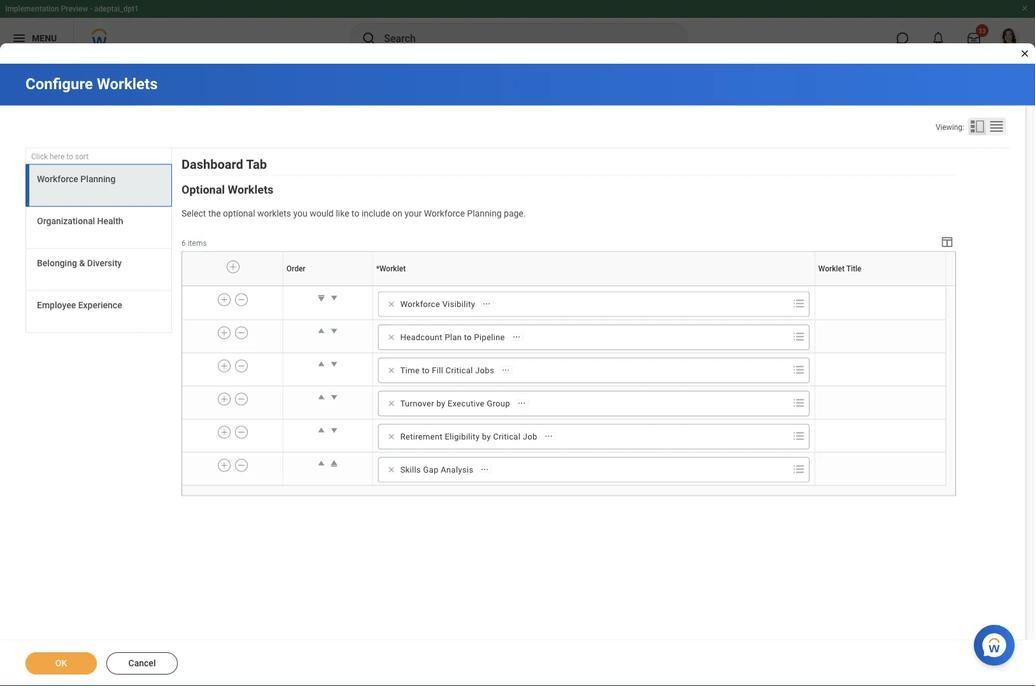 Task type: describe. For each thing, give the bounding box(es) containing it.
minus image for retirement
[[237, 427, 246, 438]]

minus image for turnover by executive group
[[237, 393, 246, 405]]

worklet title
[[819, 264, 862, 273]]

configure
[[25, 75, 93, 93]]

like
[[336, 208, 349, 219]]

worklets for configure worklets
[[97, 75, 158, 93]]

row element containing skills gap analysis
[[182, 452, 946, 486]]

critical for job
[[493, 432, 521, 442]]

plus image for worklet
[[229, 261, 238, 273]]

your
[[405, 208, 422, 219]]

viewing:
[[936, 123, 965, 132]]

x small image for time to fill critical jobs
[[385, 364, 398, 377]]

the
[[208, 208, 221, 219]]

viewing: option group
[[936, 118, 1010, 138]]

dashboard tab
[[182, 157, 267, 172]]

1 prompts image from the top
[[791, 296, 807, 311]]

time to fill critical jobs element
[[400, 365, 494, 376]]

order column header
[[283, 286, 373, 287]]

Toggle to List Detail view radio
[[969, 118, 987, 135]]

click here to sort
[[31, 152, 89, 161]]

retirement eligibility by critical job, press delete to clear value. option
[[383, 429, 560, 444]]

-
[[90, 4, 92, 13]]

plus image for row element containing skills gap analysis
[[220, 460, 229, 471]]

workforce visibility, press delete to clear value. option
[[383, 297, 498, 312]]

implementation preview -   adeptai_dpt1
[[5, 4, 139, 13]]

plus image for row element containing time to fill critical jobs
[[220, 360, 229, 372]]

adeptai_dpt1
[[94, 4, 139, 13]]

employee experience
[[37, 300, 122, 310]]

1 vertical spatial workforce
[[424, 208, 465, 219]]

turnover by executive group, press delete to clear value. option
[[383, 396, 533, 411]]

workforce visibility
[[400, 299, 475, 309]]

configure worklets dialog
[[0, 0, 1036, 686]]

worklets for optional worklets
[[228, 183, 274, 196]]

retirement eligibility by critical job element
[[400, 431, 538, 443]]

you
[[293, 208, 308, 219]]

x small image for turnover by executive group
[[385, 397, 398, 410]]

cancel
[[128, 658, 156, 669]]

6
[[182, 239, 186, 247]]

related actions image for workforce visibility
[[482, 300, 491, 309]]

tab
[[246, 157, 267, 172]]

workforce planning
[[37, 174, 116, 184]]

turnover
[[400, 399, 434, 408]]

configure worklets
[[25, 75, 158, 93]]

plan
[[445, 333, 462, 342]]

analysis
[[441, 465, 474, 475]]

caret up image for skills
[[315, 457, 328, 470]]

order for order
[[287, 264, 306, 273]]

1 vertical spatial plus image
[[220, 393, 229, 405]]

time to fill critical jobs, press delete to clear value. option
[[383, 363, 517, 378]]

on
[[393, 208, 403, 219]]

employee
[[37, 300, 76, 310]]

order for order worklet worklet title
[[327, 286, 329, 287]]

1 vertical spatial title
[[881, 286, 882, 287]]

pipeline
[[474, 333, 505, 342]]

caret down image for time
[[328, 358, 341, 371]]

configure worklets main content
[[0, 64, 1036, 686]]

prompts image for analysis
[[791, 462, 807, 477]]

skills gap analysis, press delete to clear value. option
[[383, 462, 496, 478]]

implementation
[[5, 4, 59, 13]]

time to fill critical jobs
[[400, 366, 494, 375]]

diversity
[[87, 258, 122, 268]]

retirement eligibility by critical job
[[400, 432, 538, 442]]

caret down image for second caret up icon from the bottom of the optional worklets group
[[328, 424, 341, 437]]

belonging & diversity
[[37, 258, 122, 268]]

*
[[376, 264, 380, 273]]

eligibility
[[445, 432, 480, 442]]

caret down image for turnover caret up icon
[[328, 391, 341, 404]]

row element containing order
[[182, 252, 949, 286]]

executive
[[448, 399, 485, 408]]

prompts image for fill
[[791, 362, 807, 378]]

prompts image for retirement eligibility by critical job
[[791, 428, 807, 444]]

organizational health
[[37, 216, 123, 226]]



Task type: locate. For each thing, give the bounding box(es) containing it.
2 row element from the top
[[182, 287, 946, 320]]

1 minus image from the top
[[237, 294, 246, 306]]

belonging
[[37, 258, 77, 268]]

list box
[[25, 164, 172, 333]]

group
[[487, 399, 510, 408]]

x small image left turnover on the left bottom of page
[[385, 397, 398, 410]]

row element containing retirement eligibility by critical job
[[182, 419, 946, 452]]

list box containing workforce planning
[[25, 164, 172, 333]]

0 vertical spatial x small image
[[385, 331, 398, 344]]

select the optional worklets you would like to include on your workforce planning page.
[[182, 208, 526, 219]]

row element containing time to fill critical jobs
[[182, 353, 946, 386]]

0 vertical spatial worklets
[[97, 75, 158, 93]]

related actions image inside headcount plan to pipeline, press delete to clear value. option
[[512, 333, 521, 342]]

plus image
[[220, 294, 229, 306], [220, 327, 229, 339], [220, 360, 229, 372], [220, 460, 229, 471]]

order up caret bottom icon
[[327, 286, 329, 287]]

order up 'order' column header
[[287, 264, 306, 273]]

workforce inside navigation pane region
[[37, 174, 78, 184]]

7 row element from the top
[[182, 452, 946, 486]]

6 items
[[182, 239, 207, 247]]

skills gap analysis element
[[400, 464, 474, 476]]

planning
[[81, 174, 116, 184], [467, 208, 502, 219]]

2 caret down image from the top
[[328, 325, 341, 337]]

worklet title column header
[[815, 286, 946, 287]]

skills gap analysis
[[400, 465, 474, 475]]

list box inside configure worklets main content
[[25, 164, 172, 333]]

navigation pane region
[[25, 148, 172, 336]]

1 vertical spatial critical
[[493, 432, 521, 442]]

items
[[188, 239, 207, 247]]

1 horizontal spatial planning
[[467, 208, 502, 219]]

4 row element from the top
[[182, 353, 946, 386]]

worklet column header
[[373, 286, 815, 287]]

optional worklets button
[[182, 183, 274, 196]]

2 vertical spatial plus image
[[220, 427, 229, 438]]

related actions image for turnover by executive group
[[517, 399, 526, 408]]

to right plan at top
[[464, 333, 472, 342]]

workforce visibility element
[[400, 298, 475, 310]]

row element containing headcount plan to pipeline
[[182, 320, 946, 353]]

1 vertical spatial by
[[482, 432, 491, 442]]

4 caret up image from the top
[[315, 424, 328, 437]]

minus image
[[237, 294, 246, 306], [237, 427, 246, 438]]

plus image for row element containing headcount plan to pipeline
[[220, 327, 229, 339]]

x small image inside time to fill critical jobs, press delete to clear value. option
[[385, 364, 398, 377]]

critical right fill
[[446, 366, 473, 375]]

3 x small image from the top
[[385, 464, 398, 476]]

related actions image for time to fill critical jobs
[[502, 366, 510, 375]]

worklet
[[380, 264, 406, 273], [819, 264, 845, 273], [593, 286, 595, 287], [879, 286, 881, 287]]

planning left page.
[[467, 208, 502, 219]]

0 horizontal spatial critical
[[446, 366, 473, 375]]

to
[[66, 152, 73, 161], [352, 208, 360, 219], [464, 333, 472, 342], [422, 366, 430, 375]]

1 vertical spatial caret down image
[[328, 325, 341, 337]]

x small image inside headcount plan to pipeline, press delete to clear value. option
[[385, 331, 398, 344]]

1 horizontal spatial worklets
[[228, 183, 274, 196]]

1 caret down image from the top
[[328, 391, 341, 404]]

1 row element from the top
[[182, 252, 949, 286]]

critical
[[446, 366, 473, 375], [493, 432, 521, 442]]

0 vertical spatial title
[[847, 264, 862, 273]]

2 vertical spatial caret down image
[[328, 358, 341, 371]]

turnover by executive group
[[400, 399, 510, 408]]

3 row element from the top
[[182, 320, 946, 353]]

1 caret down image from the top
[[328, 291, 341, 304]]

caret down image
[[328, 391, 341, 404], [328, 424, 341, 437]]

2 plus image from the top
[[220, 327, 229, 339]]

search image
[[361, 31, 377, 46]]

order worklet worklet title
[[327, 286, 882, 287]]

x small image
[[385, 298, 398, 311], [385, 397, 398, 410], [385, 464, 398, 476]]

caret up image for headcount
[[315, 325, 328, 337]]

plus image for retirement eligibility by critical job
[[220, 427, 229, 438]]

2 prompts image from the top
[[791, 362, 807, 378]]

4 minus image from the top
[[237, 460, 246, 471]]

0 horizontal spatial by
[[437, 399, 446, 408]]

1 x small image from the top
[[385, 298, 398, 311]]

1 horizontal spatial order
[[327, 286, 329, 287]]

3 prompts image from the top
[[791, 395, 807, 411]]

optional
[[182, 183, 225, 196]]

x small image down '* worklet'
[[385, 298, 398, 311]]

critical left job
[[493, 432, 521, 442]]

gap
[[423, 465, 439, 475]]

row element containing workforce visibility
[[182, 287, 946, 320]]

planning inside optional worklets group
[[467, 208, 502, 219]]

organizational
[[37, 216, 95, 226]]

1 vertical spatial order
[[327, 286, 329, 287]]

1 x small image from the top
[[385, 331, 398, 344]]

1 caret up image from the top
[[315, 325, 328, 337]]

related actions image right group on the left bottom of the page
[[517, 399, 526, 408]]

job
[[523, 432, 538, 442]]

to left sort
[[66, 152, 73, 161]]

caret down image
[[328, 291, 341, 304], [328, 325, 341, 337], [328, 358, 341, 371]]

ok
[[55, 658, 67, 669]]

2 vertical spatial x small image
[[385, 430, 398, 443]]

click
[[31, 152, 48, 161]]

row element
[[182, 252, 949, 286], [182, 287, 946, 320], [182, 320, 946, 353], [182, 353, 946, 386], [182, 386, 946, 419], [182, 419, 946, 452], [182, 452, 946, 486]]

caret bottom image
[[315, 291, 328, 304]]

caret up image
[[315, 325, 328, 337], [315, 358, 328, 371], [315, 391, 328, 404], [315, 424, 328, 437], [315, 457, 328, 470]]

1 prompts image from the top
[[791, 329, 807, 344]]

1 vertical spatial caret down image
[[328, 424, 341, 437]]

prompts image
[[791, 329, 807, 344], [791, 428, 807, 444]]

related actions image
[[481, 465, 490, 474]]

0 vertical spatial by
[[437, 399, 446, 408]]

related actions image right 'jobs'
[[502, 366, 510, 375]]

2 minus image from the top
[[237, 360, 246, 372]]

by right turnover on the left bottom of page
[[437, 399, 446, 408]]

close configure worklets image
[[1020, 48, 1030, 59]]

4 prompts image from the top
[[791, 462, 807, 477]]

1 vertical spatial minus image
[[237, 427, 246, 438]]

related actions image right pipeline
[[512, 333, 521, 342]]

implementation preview -   adeptai_dpt1 banner
[[0, 0, 1036, 59]]

0 vertical spatial order
[[287, 264, 306, 273]]

dashboard
[[182, 157, 243, 172]]

related actions image right job
[[545, 432, 554, 441]]

related actions image for retirement eligibility by critical job
[[545, 432, 554, 441]]

0 vertical spatial caret down image
[[328, 291, 341, 304]]

workforce for planning
[[37, 174, 78, 184]]

1 vertical spatial x small image
[[385, 364, 398, 377]]

by inside option
[[482, 432, 491, 442]]

headcount plan to pipeline, press delete to clear value. option
[[383, 330, 527, 345]]

x small image left headcount
[[385, 331, 398, 344]]

row element containing turnover by executive group
[[182, 386, 946, 419]]

3 plus image from the top
[[220, 360, 229, 372]]

by inside option
[[437, 399, 446, 408]]

1 vertical spatial planning
[[467, 208, 502, 219]]

x small image inside workforce visibility, press delete to clear value. option
[[385, 298, 398, 311]]

plus image
[[229, 261, 238, 273], [220, 393, 229, 405], [220, 427, 229, 438]]

include
[[362, 208, 390, 219]]

experience
[[78, 300, 122, 310]]

worklets
[[97, 75, 158, 93], [228, 183, 274, 196]]

optional
[[223, 208, 255, 219]]

workforce down here
[[37, 174, 78, 184]]

prompts image
[[791, 296, 807, 311], [791, 362, 807, 378], [791, 395, 807, 411], [791, 462, 807, 477]]

x small image left skills
[[385, 464, 398, 476]]

0 horizontal spatial title
[[847, 264, 862, 273]]

optional worklets
[[182, 183, 274, 196]]

workforce inside option
[[400, 299, 440, 309]]

notifications large image
[[932, 32, 945, 45]]

2 x small image from the top
[[385, 364, 398, 377]]

3 caret down image from the top
[[328, 358, 341, 371]]

to right the 'like'
[[352, 208, 360, 219]]

click to view/edit grid preferences image
[[941, 235, 955, 249]]

0 horizontal spatial worklets
[[97, 75, 158, 93]]

planning inside navigation pane region
[[81, 174, 116, 184]]

x small image left retirement
[[385, 430, 398, 443]]

x small image
[[385, 331, 398, 344], [385, 364, 398, 377], [385, 430, 398, 443]]

would
[[310, 208, 334, 219]]

1 minus image from the top
[[237, 327, 246, 339]]

3 caret up image from the top
[[315, 391, 328, 404]]

preview
[[61, 4, 88, 13]]

3 minus image from the top
[[237, 393, 246, 405]]

worklets
[[257, 208, 291, 219]]

critical inside time to fill critical jobs element
[[446, 366, 473, 375]]

headcount plan to pipeline element
[[400, 332, 505, 343]]

caret top image
[[328, 457, 341, 470]]

to inside option
[[464, 333, 472, 342]]

close environment banner image
[[1022, 4, 1029, 12]]

3 x small image from the top
[[385, 430, 398, 443]]

headcount
[[400, 333, 443, 342]]

critical inside retirement eligibility by critical job element
[[493, 432, 521, 442]]

x small image inside skills gap analysis, press delete to clear value. option
[[385, 464, 398, 476]]

health
[[97, 216, 123, 226]]

by right eligibility
[[482, 432, 491, 442]]

6 row element from the top
[[182, 419, 946, 452]]

0 vertical spatial workforce
[[37, 174, 78, 184]]

prompts image for executive
[[791, 395, 807, 411]]

workforce
[[37, 174, 78, 184], [424, 208, 465, 219], [400, 299, 440, 309]]

planning down click here to sort popup button
[[81, 174, 116, 184]]

minus image
[[237, 327, 246, 339], [237, 360, 246, 372], [237, 393, 246, 405], [237, 460, 246, 471]]

skills
[[400, 465, 421, 475]]

to inside popup button
[[66, 152, 73, 161]]

inbox large image
[[968, 32, 981, 45]]

2 caret down image from the top
[[328, 424, 341, 437]]

related actions image
[[482, 300, 491, 309], [512, 333, 521, 342], [502, 366, 510, 375], [517, 399, 526, 408], [545, 432, 554, 441]]

jobs
[[475, 366, 494, 375]]

page.
[[504, 208, 526, 219]]

2 prompts image from the top
[[791, 428, 807, 444]]

related actions image for headcount plan to pipeline
[[512, 333, 521, 342]]

caret up image for turnover
[[315, 391, 328, 404]]

workforce right your
[[424, 208, 465, 219]]

1 horizontal spatial by
[[482, 432, 491, 442]]

4 plus image from the top
[[220, 460, 229, 471]]

minus image for headcount plan to pipeline
[[237, 327, 246, 339]]

1 plus image from the top
[[220, 294, 229, 306]]

order
[[287, 264, 306, 273], [327, 286, 329, 287]]

critical for jobs
[[446, 366, 473, 375]]

0 vertical spatial critical
[[446, 366, 473, 375]]

workforce up headcount
[[400, 299, 440, 309]]

Toggle to Grid view radio
[[988, 118, 1006, 135]]

2 vertical spatial workforce
[[400, 299, 440, 309]]

to inside option
[[422, 366, 430, 375]]

sort
[[75, 152, 89, 161]]

2 caret up image from the top
[[315, 358, 328, 371]]

prompts image for headcount plan to pipeline
[[791, 329, 807, 344]]

1 horizontal spatial critical
[[493, 432, 521, 442]]

plus image for row element containing workforce visibility
[[220, 294, 229, 306]]

x small image left time
[[385, 364, 398, 377]]

click here to sort button
[[25, 148, 172, 165]]

x small image for retirement eligibility by critical job
[[385, 430, 398, 443]]

x small image for workforce visibility
[[385, 298, 398, 311]]

2 x small image from the top
[[385, 397, 398, 410]]

ok button
[[25, 653, 97, 675]]

workday assistant region
[[974, 620, 1020, 666]]

0 vertical spatial prompts image
[[791, 329, 807, 344]]

x small image for skills gap analysis
[[385, 464, 398, 476]]

retirement
[[400, 432, 443, 442]]

worklets inside group
[[228, 183, 274, 196]]

x small image inside retirement eligibility by critical job, press delete to clear value. option
[[385, 430, 398, 443]]

headcount plan to pipeline
[[400, 333, 505, 342]]

0 horizontal spatial order
[[287, 264, 306, 273]]

visibility
[[443, 299, 475, 309]]

5 caret up image from the top
[[315, 457, 328, 470]]

2 vertical spatial x small image
[[385, 464, 398, 476]]

0 vertical spatial planning
[[81, 174, 116, 184]]

1 vertical spatial prompts image
[[791, 428, 807, 444]]

0 vertical spatial caret down image
[[328, 391, 341, 404]]

5 row element from the top
[[182, 386, 946, 419]]

1 vertical spatial worklets
[[228, 183, 274, 196]]

select
[[182, 208, 206, 219]]

by
[[437, 399, 446, 408], [482, 432, 491, 442]]

cancel button
[[106, 653, 178, 675]]

* worklet
[[376, 264, 406, 273]]

minus image for workforce
[[237, 294, 246, 306]]

title
[[847, 264, 862, 273], [881, 286, 882, 287]]

0 vertical spatial x small image
[[385, 298, 398, 311]]

&
[[79, 258, 85, 268]]

to left fill
[[422, 366, 430, 375]]

related actions image inside time to fill critical jobs, press delete to clear value. option
[[502, 366, 510, 375]]

caret down image for workforce
[[328, 291, 341, 304]]

related actions image right the visibility at top left
[[482, 300, 491, 309]]

profile logan mcneil element
[[992, 24, 1028, 52]]

0 vertical spatial plus image
[[229, 261, 238, 273]]

0 vertical spatial minus image
[[237, 294, 246, 306]]

1 horizontal spatial title
[[881, 286, 882, 287]]

here
[[50, 152, 65, 161]]

time
[[400, 366, 420, 375]]

workforce for visibility
[[400, 299, 440, 309]]

0 horizontal spatial planning
[[81, 174, 116, 184]]

x small image for headcount plan to pipeline
[[385, 331, 398, 344]]

optional worklets group
[[182, 182, 957, 496]]

minus image for skills gap analysis
[[237, 460, 246, 471]]

x small image inside turnover by executive group, press delete to clear value. option
[[385, 397, 398, 410]]

fill
[[432, 366, 444, 375]]

1 vertical spatial x small image
[[385, 397, 398, 410]]

related actions image inside retirement eligibility by critical job, press delete to clear value. option
[[545, 432, 554, 441]]

turnover by executive group element
[[400, 398, 510, 409]]

2 minus image from the top
[[237, 427, 246, 438]]



Task type: vqa. For each thing, say whether or not it's contained in the screenshot.
here in the top of the page
yes



